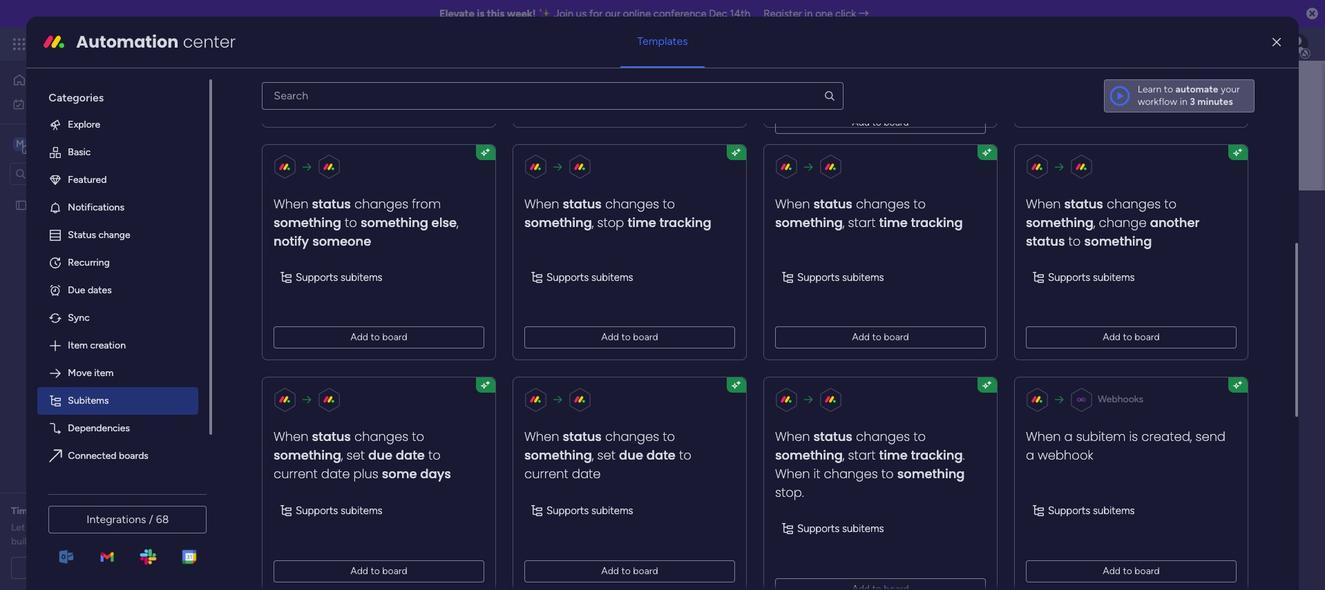 Task type: locate. For each thing, give the bounding box(es) containing it.
expert
[[64, 506, 93, 517]]

see plans
[[242, 38, 283, 50]]

0 vertical spatial this
[[487, 8, 505, 20]]

2 vertical spatial in
[[451, 312, 458, 323]]

my work
[[30, 98, 67, 109]]

boards
[[260, 312, 290, 323]]

public board image down workspace image
[[15, 199, 28, 212]]

subitems
[[341, 271, 383, 283], [592, 271, 633, 283], [842, 271, 884, 283], [1093, 271, 1135, 283], [341, 505, 383, 517], [592, 505, 633, 517], [1093, 505, 1135, 517], [842, 523, 884, 535]]

a inside button
[[88, 562, 93, 574]]

test for public board image in 'test' list box
[[32, 199, 51, 211]]

0 vertical spatial our
[[605, 8, 620, 20]]

0 horizontal spatial due
[[369, 447, 393, 464]]

add to board
[[852, 116, 909, 128], [351, 331, 408, 343], [601, 331, 658, 343], [852, 331, 909, 343], [1103, 331, 1160, 343], [351, 565, 408, 577], [601, 565, 658, 577], [1103, 565, 1160, 577]]

→
[[859, 8, 869, 20]]

change inside option
[[98, 229, 130, 241]]

main right workspace image
[[32, 137, 56, 150]]

current
[[274, 465, 318, 483], [525, 465, 569, 483]]

0 horizontal spatial a
[[88, 562, 93, 574]]

1 horizontal spatial due
[[619, 447, 643, 464]]

of
[[83, 536, 92, 548]]

change
[[1099, 214, 1147, 231], [98, 229, 130, 241]]

schedule a meeting
[[45, 562, 131, 574]]

1 vertical spatial is
[[1129, 428, 1138, 445]]

in
[[805, 8, 813, 20], [1180, 96, 1187, 108], [451, 312, 458, 323]]

0 horizontal spatial current
[[274, 465, 318, 483]]

1 horizontal spatial is
[[1129, 428, 1138, 445]]

move item
[[68, 367, 114, 379]]

2 horizontal spatial a
[[1064, 428, 1073, 445]]

a
[[1064, 428, 1073, 445], [1026, 447, 1035, 464], [88, 562, 93, 574]]

1 horizontal spatial boards
[[298, 278, 332, 292]]

integrations / 68 button
[[49, 506, 207, 534]]

1 horizontal spatial for
[[589, 8, 603, 20]]

1 vertical spatial for
[[35, 506, 48, 517]]

center
[[183, 30, 236, 53]]

, inside when status changes to something , change
[[1094, 214, 1096, 231]]

None search field
[[262, 82, 843, 110]]

0 vertical spatial main workspace
[[32, 137, 113, 150]]

review
[[95, 506, 125, 517], [79, 522, 107, 534]]

option
[[0, 193, 176, 196], [38, 470, 199, 498]]

change inside when status changes to something , change
[[1099, 214, 1147, 231]]

,
[[457, 214, 459, 231], [592, 214, 594, 231], [843, 214, 845, 231], [1094, 214, 1096, 231], [341, 447, 343, 464], [592, 447, 594, 464], [843, 447, 845, 464]]

test down and
[[284, 344, 302, 355]]

1 vertical spatial a
[[1026, 447, 1035, 464]]

status inside another status
[[1026, 232, 1065, 250]]

1 horizontal spatial set
[[598, 447, 616, 464]]

0 vertical spatial start
[[848, 214, 876, 231]]

Search for a column type search field
[[262, 82, 843, 110]]

subitems for when status changes to something , start time tracking
[[842, 271, 884, 283]]

public board image
[[15, 199, 28, 212], [261, 342, 276, 357]]

you've
[[133, 522, 161, 534]]

1 vertical spatial option
[[38, 470, 199, 498]]

0 horizontal spatial main workspace
[[32, 137, 113, 150]]

register in one click →
[[764, 8, 869, 20]]

0 vertical spatial test
[[32, 199, 51, 211]]

date inside to current date
[[572, 465, 601, 483]]

dependencies option
[[38, 415, 199, 443]]

elevate is this week! ✨ join us for our online conference dec 14th
[[439, 8, 750, 20]]

recurring option
[[38, 249, 199, 277]]

recurring
[[68, 257, 110, 269]]

when a subitem is created, send a webhook
[[1026, 428, 1226, 464]]

in left the one
[[805, 8, 813, 20]]

public board image inside 'test' list box
[[15, 199, 28, 212]]

current inside to current date plus
[[274, 465, 318, 483]]

for right the us in the left top of the page
[[589, 8, 603, 20]]

main up add workspace description
[[345, 196, 398, 227]]

tracking for , start
[[911, 214, 963, 231]]

0 vertical spatial in
[[805, 8, 813, 20]]

0 vertical spatial main
[[32, 137, 56, 150]]

subitems for when status changes to something , stop time tracking
[[592, 271, 633, 283]]

0 vertical spatial boards
[[298, 278, 332, 292]]

0 horizontal spatial for
[[35, 506, 48, 517]]

supports subitems for to
[[1048, 271, 1135, 283]]

your
[[1221, 83, 1240, 95]]

m
[[16, 138, 24, 150]]

time for , stop
[[628, 214, 656, 231]]

test down search in workspace "field"
[[32, 199, 51, 211]]

plus
[[354, 465, 379, 483]]

visited
[[382, 312, 411, 323]]

add workspace description
[[343, 229, 461, 241]]

1 vertical spatial public board image
[[261, 342, 276, 357]]

test
[[32, 199, 51, 211], [284, 344, 302, 355]]

to current date plus
[[274, 447, 441, 483]]

work right the my
[[46, 98, 67, 109]]

2 current from the left
[[525, 465, 569, 483]]

see plans button
[[223, 34, 290, 55]]

recent boards
[[260, 278, 332, 292]]

1 horizontal spatial when status changes to something , set due date
[[525, 428, 676, 464]]

time inside when status changes to something , stop time tracking
[[628, 214, 656, 231]]

monday work management
[[61, 36, 215, 52]]

1 horizontal spatial main workspace
[[345, 196, 522, 227]]

categories heading
[[38, 79, 199, 111]]

subitems option
[[38, 387, 199, 415]]

work for monday
[[112, 36, 136, 52]]

connected boards option
[[38, 443, 199, 470]]

0 vertical spatial a
[[1064, 428, 1073, 445]]

. when it changes to
[[775, 447, 965, 483]]

main workspace inside workspace selection element
[[32, 137, 113, 150]]

automation  center image
[[43, 31, 65, 53]]

to
[[1164, 83, 1173, 95], [872, 116, 882, 128], [663, 195, 675, 212], [914, 195, 926, 212], [1164, 195, 1177, 212], [345, 214, 357, 231], [1069, 232, 1081, 250], [371, 331, 380, 343], [622, 331, 631, 343], [872, 331, 882, 343], [1123, 331, 1132, 343], [412, 428, 424, 445], [663, 428, 675, 445], [914, 428, 926, 445], [429, 447, 441, 464], [679, 447, 692, 464], [882, 465, 894, 483], [371, 565, 380, 577], [622, 565, 631, 577], [1123, 565, 1132, 577]]

for left an
[[35, 506, 48, 517]]

when inside . when it changes to
[[775, 465, 810, 483]]

from
[[412, 195, 441, 212]]

0 horizontal spatial test
[[32, 199, 51, 211]]

something inside when status changes to something , stop time tracking
[[525, 214, 592, 231]]

when inside 'when status changes from something to something else , notify someone'
[[274, 195, 309, 212]]

supports subitems
[[296, 271, 383, 283], [547, 271, 633, 283], [797, 271, 884, 283], [1048, 271, 1135, 283], [296, 505, 383, 517], [547, 505, 633, 517], [1048, 505, 1135, 517], [797, 523, 884, 535]]

an
[[51, 506, 61, 517]]

notifications
[[68, 202, 124, 213]]

conference
[[653, 8, 706, 20]]

a left webhook
[[1026, 447, 1035, 464]]

public board image inside test link
[[261, 342, 276, 357]]

schedule a meeting button
[[11, 558, 165, 580]]

you
[[364, 312, 380, 323]]

something
[[274, 214, 341, 231], [361, 214, 428, 231], [525, 214, 592, 231], [775, 214, 843, 231], [1026, 214, 1094, 231], [1085, 232, 1152, 250], [274, 447, 341, 464], [525, 447, 592, 464], [775, 447, 843, 464], [897, 465, 965, 483]]

boards down dependencies option
[[119, 450, 148, 462]]

work inside button
[[46, 98, 67, 109]]

date
[[396, 447, 425, 464], [647, 447, 676, 464], [321, 465, 350, 483], [572, 465, 601, 483]]

public board image down boards
[[261, 342, 276, 357]]

our inside time for an expert review let our experts review what you've built so far. free of charge
[[27, 522, 42, 534]]

work right the monday
[[112, 36, 136, 52]]

help button
[[1208, 551, 1256, 574]]

workflow
[[1138, 96, 1177, 108]]

0 horizontal spatial change
[[98, 229, 130, 241]]

1 horizontal spatial test
[[284, 344, 302, 355]]

0 vertical spatial option
[[0, 193, 176, 196]]

0 horizontal spatial set
[[347, 447, 365, 464]]

when status changes to something , stop time tracking
[[525, 195, 712, 231]]

change up to something
[[1099, 214, 1147, 231]]

basic option
[[38, 139, 199, 166]]

when status changes to something , set due date
[[274, 428, 425, 464], [525, 428, 676, 464]]

subitems for to current date plus
[[341, 505, 383, 517]]

1 horizontal spatial current
[[525, 465, 569, 483]]

plans
[[260, 38, 283, 50]]

supports subitems for when status changes to something , stop time tracking
[[547, 271, 633, 283]]

1 vertical spatial work
[[46, 98, 67, 109]]

sync
[[68, 312, 90, 324]]

help
[[1219, 556, 1244, 570]]

our up so
[[27, 522, 42, 534]]

is
[[477, 8, 484, 20], [1129, 428, 1138, 445]]

boards inside option
[[119, 450, 148, 462]]

0 horizontal spatial public board image
[[15, 199, 28, 212]]

when
[[274, 195, 309, 212], [525, 195, 559, 212], [775, 195, 810, 212], [1026, 195, 1061, 212], [274, 428, 309, 445], [525, 428, 559, 445], [775, 428, 810, 445], [1026, 428, 1061, 445], [775, 465, 810, 483]]

1 horizontal spatial change
[[1099, 214, 1147, 231]]

1 vertical spatial when status changes to something , start time tracking
[[775, 428, 963, 464]]

0 vertical spatial public board image
[[15, 199, 28, 212]]

due
[[68, 284, 85, 296]]

option down featured
[[0, 193, 176, 196]]

1 vertical spatial boards
[[119, 450, 148, 462]]

0 horizontal spatial work
[[46, 98, 67, 109]]

0 horizontal spatial boards
[[119, 450, 148, 462]]

0 horizontal spatial when status changes to something , set due date
[[274, 428, 425, 464]]

supports for to
[[1048, 271, 1091, 283]]

integrations
[[86, 513, 146, 526]]

1 vertical spatial in
[[1180, 96, 1187, 108]]

0 vertical spatial when status changes to something , start time tracking
[[775, 195, 963, 231]]

status
[[312, 195, 351, 212], [563, 195, 602, 212], [814, 195, 853, 212], [1064, 195, 1104, 212], [1026, 232, 1065, 250], [312, 428, 351, 445], [563, 428, 602, 445], [814, 428, 853, 445]]

status inside when status changes to something , change
[[1064, 195, 1104, 212]]

a up webhook
[[1064, 428, 1073, 445]]

1 vertical spatial this
[[461, 312, 477, 323]]

1 vertical spatial start
[[848, 447, 876, 464]]

1 current from the left
[[274, 465, 318, 483]]

time for , start
[[879, 214, 908, 231]]

supports for . when it changes to
[[797, 523, 840, 535]]

this right recently
[[461, 312, 477, 323]]

review up of
[[79, 522, 107, 534]]

something stop.
[[775, 465, 965, 501]]

0 vertical spatial is
[[477, 8, 484, 20]]

something inside something stop.
[[897, 465, 965, 483]]

test inside list box
[[32, 199, 51, 211]]

test for public board image within test link
[[284, 344, 302, 355]]

in left 3
[[1180, 96, 1187, 108]]

0 horizontal spatial in
[[451, 312, 458, 323]]

, inside when status changes to something , stop time tracking
[[592, 214, 594, 231]]

experts
[[44, 522, 76, 534]]

due dates
[[68, 284, 112, 296]]

add to board button
[[775, 111, 986, 134], [274, 327, 485, 349], [525, 327, 735, 349], [775, 327, 986, 349], [1026, 327, 1237, 349], [274, 560, 485, 583], [525, 560, 735, 583], [1026, 560, 1237, 583]]

review up what
[[95, 506, 125, 517]]

so
[[33, 536, 43, 548]]

in right recently
[[451, 312, 458, 323]]

when inside when status changes to something , change
[[1026, 195, 1061, 212]]

due dates option
[[38, 277, 199, 305]]

this
[[487, 8, 505, 20], [461, 312, 477, 323]]

changes
[[355, 195, 409, 212], [605, 195, 659, 212], [856, 195, 910, 212], [1107, 195, 1161, 212], [355, 428, 409, 445], [605, 428, 659, 445], [856, 428, 910, 445], [824, 465, 878, 483]]

2 when status changes to something , set due date from the left
[[525, 428, 676, 464]]

3
[[1190, 96, 1195, 108]]

home button
[[8, 69, 149, 91]]

far.
[[45, 536, 59, 548]]

sync option
[[38, 305, 199, 332]]

start
[[848, 214, 876, 231], [848, 447, 876, 464]]

1 horizontal spatial main
[[345, 196, 398, 227]]

1 horizontal spatial public board image
[[261, 342, 276, 357]]

1 vertical spatial our
[[27, 522, 42, 534]]

current inside to current date
[[525, 465, 569, 483]]

online
[[623, 8, 651, 20]]

Search in workspace field
[[29, 166, 115, 182]]

1 horizontal spatial a
[[1026, 447, 1035, 464]]

2 horizontal spatial in
[[1180, 96, 1187, 108]]

1 vertical spatial test
[[284, 344, 302, 355]]

for inside time for an expert review let our experts review what you've built so far. free of charge
[[35, 506, 48, 517]]

main workspace up description
[[345, 196, 522, 227]]

tracking
[[660, 214, 712, 231], [911, 214, 963, 231], [911, 447, 963, 464]]

change down 'notifications' option
[[98, 229, 130, 241]]

to inside to current date plus
[[429, 447, 441, 464]]

a left meeting
[[88, 562, 93, 574]]

when status changes from something to something else , notify someone
[[274, 195, 459, 250]]

main workspace down explore
[[32, 137, 113, 150]]

click
[[835, 8, 856, 20]]

changes inside . when it changes to
[[824, 465, 878, 483]]

2 vertical spatial a
[[88, 562, 93, 574]]

0 vertical spatial work
[[112, 36, 136, 52]]

1 horizontal spatial work
[[112, 36, 136, 52]]

this left week! in the left top of the page
[[487, 8, 505, 20]]

0 horizontal spatial our
[[27, 522, 42, 534]]

tracking inside when status changes to something , stop time tracking
[[660, 214, 712, 231]]

dates
[[88, 284, 112, 296]]

is right elevate
[[477, 8, 484, 20]]

work
[[112, 36, 136, 52], [46, 98, 67, 109]]

main
[[32, 137, 56, 150], [345, 196, 398, 227]]

Main workspace field
[[341, 196, 1269, 227]]

stop
[[598, 214, 624, 231]]

0 horizontal spatial main
[[32, 137, 56, 150]]

option down connected boards
[[38, 470, 199, 498]]

1 horizontal spatial in
[[805, 8, 813, 20]]

supports for to current date plus
[[296, 505, 338, 517]]

0 vertical spatial review
[[95, 506, 125, 517]]

in inside your workflow in
[[1180, 96, 1187, 108]]

supports subitems for ,
[[296, 271, 383, 283]]

boards up and
[[298, 278, 332, 292]]

our left online
[[605, 8, 620, 20]]

is right subitem
[[1129, 428, 1138, 445]]

for
[[589, 8, 603, 20], [35, 506, 48, 517]]

1 horizontal spatial our
[[605, 8, 620, 20]]



Task type: describe. For each thing, give the bounding box(es) containing it.
changes inside when status changes to something , change
[[1107, 195, 1161, 212]]

current for to current date
[[525, 465, 569, 483]]

schedule
[[45, 562, 86, 574]]

time for an expert review let our experts review what you've built so far. free of charge
[[11, 506, 161, 548]]

dependencies
[[68, 423, 130, 434]]

description
[[413, 229, 461, 241]]

0 vertical spatial for
[[589, 8, 603, 20]]

explore
[[68, 119, 100, 130]]

3 minutes
[[1190, 96, 1233, 108]]

recently
[[413, 312, 448, 323]]

workspace selection element
[[13, 136, 115, 154]]

someone
[[313, 232, 371, 250]]

notify
[[274, 232, 309, 250]]

supports for ,
[[296, 271, 338, 283]]

my
[[30, 98, 44, 109]]

status change option
[[38, 222, 199, 249]]

boards and dashboards you visited recently in this workspace
[[260, 312, 526, 323]]

webhooks
[[1098, 394, 1144, 405]]

supports subitems for when status changes to something , start time tracking
[[797, 271, 884, 283]]

learn
[[1138, 83, 1161, 95]]

item creation option
[[38, 332, 199, 360]]

status inside 'when status changes from something to something else , notify someone'
[[312, 195, 351, 212]]

1 horizontal spatial this
[[487, 8, 505, 20]]

changes inside when status changes to something , stop time tracking
[[605, 195, 659, 212]]

1 vertical spatial main workspace
[[345, 196, 522, 227]]

, inside 'when status changes from something to something else , notify someone'
[[457, 214, 459, 231]]

1 when status changes to something , start time tracking from the top
[[775, 195, 963, 231]]

subitems for to
[[1093, 271, 1135, 283]]

categories list box
[[38, 79, 212, 498]]

date inside to current date plus
[[321, 465, 350, 483]]

1 start from the top
[[848, 214, 876, 231]]

a for meeting
[[88, 562, 93, 574]]

search image
[[823, 90, 836, 102]]

1 when status changes to something , set due date from the left
[[274, 428, 425, 464]]

see
[[242, 38, 258, 50]]

dec
[[709, 8, 727, 20]]

add to favorites image
[[892, 342, 906, 356]]

boards for recent boards
[[298, 278, 332, 292]]

subitems for to current date
[[592, 505, 633, 517]]

supports for when status changes to something , start time tracking
[[797, 271, 840, 283]]

subitems for ,
[[341, 271, 383, 283]]

to inside when status changes to something , change
[[1164, 195, 1177, 212]]

to inside when status changes to something , stop time tracking
[[663, 195, 675, 212]]

webhook
[[1038, 447, 1093, 464]]

else
[[432, 214, 457, 231]]

it
[[814, 465, 821, 483]]

supports subitems for . when it changes to
[[797, 523, 884, 535]]

and
[[293, 312, 309, 323]]

supports for when status changes to something , stop time tracking
[[547, 271, 589, 283]]

join
[[554, 8, 574, 20]]

current for to current date plus
[[274, 465, 318, 483]]

workspace image
[[13, 136, 27, 152]]

2 start from the top
[[848, 447, 876, 464]]

my work button
[[8, 93, 149, 115]]

subitems
[[68, 395, 109, 407]]

brad klo image
[[1286, 33, 1308, 55]]

week!
[[507, 8, 536, 20]]

to inside to current date
[[679, 447, 692, 464]]

subitems for . when it changes to
[[842, 523, 884, 535]]

us
[[576, 8, 587, 20]]

free
[[61, 536, 80, 548]]

register
[[764, 8, 802, 20]]

basic
[[68, 146, 91, 158]]

automate
[[1175, 83, 1218, 95]]

management
[[139, 36, 215, 52]]

some
[[382, 465, 417, 483]]

item
[[94, 367, 114, 379]]

featured
[[68, 174, 107, 186]]

work for my
[[46, 98, 67, 109]]

68
[[156, 513, 169, 526]]

item creation
[[68, 340, 126, 352]]

test list box
[[0, 191, 176, 403]]

move item option
[[38, 360, 199, 387]]

what
[[109, 522, 131, 534]]

automation center
[[76, 30, 236, 53]]

stop.
[[775, 484, 804, 501]]

1 vertical spatial review
[[79, 522, 107, 534]]

one
[[815, 8, 833, 20]]

boards for connected boards
[[119, 450, 148, 462]]

0 horizontal spatial this
[[461, 312, 477, 323]]

categories
[[49, 91, 104, 104]]

main inside workspace selection element
[[32, 137, 56, 150]]

when inside when a subitem is created, send a webhook
[[1026, 428, 1061, 445]]

creation
[[90, 340, 126, 352]]

subitem
[[1076, 428, 1126, 445]]

something inside when status changes to something , change
[[1026, 214, 1094, 231]]

members
[[349, 278, 395, 292]]

connected
[[68, 450, 116, 462]]

select product image
[[12, 37, 26, 51]]

is inside when a subitem is created, send a webhook
[[1129, 428, 1138, 445]]

14th
[[730, 8, 750, 20]]

/
[[149, 513, 153, 526]]

featured option
[[38, 166, 199, 194]]

to inside 'when status changes from something to something else , notify someone'
[[345, 214, 357, 231]]

notifications option
[[38, 194, 199, 222]]

your workflow in
[[1138, 83, 1240, 108]]

to inside . when it changes to
[[882, 465, 894, 483]]

days
[[420, 465, 451, 483]]

charge
[[94, 536, 124, 548]]

1 due from the left
[[369, 447, 393, 464]]

time
[[11, 506, 33, 517]]

test link
[[240, 330, 924, 370]]

supports for to current date
[[547, 505, 589, 517]]

2 set from the left
[[598, 447, 616, 464]]

status change
[[68, 229, 130, 241]]

integrations / 68
[[86, 513, 169, 526]]

status inside when status changes to something , stop time tracking
[[563, 195, 602, 212]]

.
[[963, 447, 965, 464]]

connected boards
[[68, 450, 148, 462]]

explore option
[[38, 111, 199, 139]]

status
[[68, 229, 96, 241]]

elevate
[[439, 8, 474, 20]]

dashboards
[[311, 312, 361, 323]]

to current date
[[525, 447, 692, 483]]

learn to automate
[[1138, 83, 1218, 95]]

move
[[68, 367, 92, 379]]

changes inside 'when status changes from something to something else , notify someone'
[[355, 195, 409, 212]]

supports subitems for to current date
[[547, 505, 633, 517]]

recent
[[260, 278, 296, 292]]

when status changes to something , change
[[1026, 195, 1177, 231]]

0 horizontal spatial is
[[477, 8, 484, 20]]

a for subitem
[[1064, 428, 1073, 445]]

1 set from the left
[[347, 447, 365, 464]]

item
[[68, 340, 88, 352]]

to something
[[1065, 232, 1152, 250]]

2 when status changes to something , start time tracking from the top
[[775, 428, 963, 464]]

2 due from the left
[[619, 447, 643, 464]]

supports subitems for to current date plus
[[296, 505, 383, 517]]

home
[[32, 74, 58, 86]]

some days
[[382, 465, 451, 483]]

send
[[1196, 428, 1226, 445]]

register in one click → link
[[764, 8, 869, 20]]

1 vertical spatial main
[[345, 196, 398, 227]]

tracking for , stop
[[660, 214, 712, 231]]

minutes
[[1197, 96, 1233, 108]]

when inside when status changes to something , stop time tracking
[[525, 195, 559, 212]]



Task type: vqa. For each thing, say whether or not it's contained in the screenshot.
A inside the button
yes



